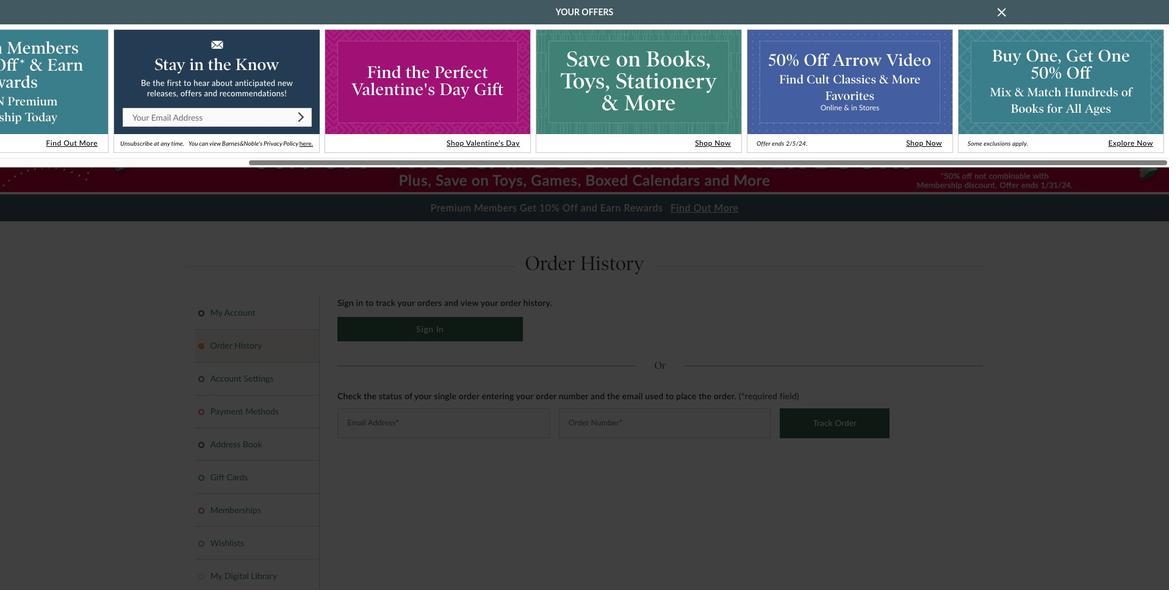 Task type: describe. For each thing, give the bounding box(es) containing it.
blog
[[265, 42, 285, 52]]

0 horizontal spatial *
[[396, 418, 399, 428]]

now for buy one, get one 50% off
[[1137, 139, 1154, 148]]

used
[[645, 391, 664, 402]]

games
[[730, 102, 763, 114]]

coupons
[[409, 42, 446, 52]]

1 horizontal spatial valentine's
[[466, 139, 504, 148]]

& inside button
[[849, 102, 858, 114]]

toys,
[[561, 67, 611, 94]]

shop for day
[[447, 139, 464, 148]]

the up releases,
[[153, 78, 165, 88]]

entering
[[482, 391, 514, 402]]

more inside save on books, toys, stationery & more
[[624, 89, 676, 116]]

find out more link
[[0, 30, 108, 153]]

fiction
[[235, 102, 269, 114]]

the inside 'find the perfect valentine's day gift'
[[406, 62, 430, 82]]

offer ends 2/5/24.
[[757, 140, 808, 147]]

membership
[[345, 42, 394, 52]]

earn
[[600, 202, 621, 214]]

and left view
[[444, 298, 459, 308]]

recommendations!
[[220, 89, 287, 98]]

50% off thousans of hardcover books, plus, save on toys, games, boxed calendars and more image
[[0, 127, 1169, 192]]

memberships
[[210, 505, 261, 516]]

offers
[[181, 89, 202, 98]]

address book link
[[198, 439, 315, 450]]

stationery & gifts
[[797, 102, 884, 114]]

0 vertical spatial gift cards
[[557, 42, 600, 52]]

hear
[[194, 78, 210, 88]]

find inside 50% off arrow video find cult classics & more favorites online & in stores
[[779, 72, 804, 87]]

books,
[[646, 45, 711, 72]]

here. link
[[299, 140, 313, 147]]

unsubscribe at any time.
[[120, 140, 185, 147]]

shop valentine's day
[[447, 139, 520, 148]]

buy
[[992, 45, 1022, 66]]

out inside the "order history" main content
[[694, 202, 712, 214]]

my for my digital library
[[210, 571, 222, 582]]

order for entering
[[536, 391, 557, 402]]

off inside buy one, get one 50% off mix & match hundreds of books for all ages
[[1067, 63, 1091, 83]]

hundreds
[[1065, 85, 1119, 99]]

for
[[1047, 101, 1063, 116]]

video
[[887, 50, 932, 70]]

0 horizontal spatial history
[[234, 341, 262, 351]]

gift cards link for address book link
[[198, 472, 315, 483]]

toys & games button
[[678, 102, 780, 115]]

ya
[[590, 102, 605, 114]]

my digital library link
[[198, 571, 315, 582]]

in for track
[[356, 298, 363, 308]]

gift inside the "order history" main content
[[210, 472, 224, 483]]

teens
[[549, 102, 577, 114]]

1 horizontal spatial day
[[506, 139, 520, 148]]

wishlist
[[970, 42, 1005, 52]]

be
[[141, 78, 151, 88]]

bestsellers
[[494, 42, 542, 52]]

the right 'place'
[[699, 391, 712, 402]]

circle image for account
[[198, 376, 204, 382]]

toys
[[695, 102, 717, 114]]

sign for sign in to track your orders and view your order history.
[[337, 298, 354, 308]]

Your Email Address email field
[[122, 108, 312, 127]]

wishlist link
[[955, 41, 1006, 53]]

kids button
[[622, 102, 678, 115]]

the down stores & events
[[208, 55, 232, 75]]

track
[[376, 298, 396, 308]]

buy one, get one 50% off mix & match hundreds of books for all ages
[[990, 45, 1132, 116]]

shop for stationery
[[695, 139, 713, 148]]

one
[[1098, 45, 1130, 66]]

10%
[[540, 202, 560, 214]]

sign for sign in
[[416, 324, 434, 335]]

50% off arrow video find cult classics & more favorites online & in stores
[[769, 50, 932, 113]]

1 horizontal spatial *
[[620, 418, 623, 428]]

history.
[[523, 298, 552, 308]]

match
[[1027, 85, 1062, 99]]

about
[[212, 78, 233, 88]]

order history main content
[[0, 127, 1169, 591]]

memberships link
[[198, 505, 315, 516]]

2 vertical spatial to
[[666, 391, 674, 402]]

your left single
[[414, 391, 432, 402]]

time.
[[171, 140, 185, 147]]

fiction button
[[218, 102, 286, 115]]

0 vertical spatial cards
[[575, 42, 600, 52]]

your right the entering
[[516, 391, 534, 402]]

some exclusions apply.
[[968, 140, 1029, 147]]

in for know
[[190, 55, 204, 75]]

circle image for order history
[[198, 343, 204, 350]]

stationery & gifts button
[[780, 102, 901, 115]]

1 horizontal spatial order
[[525, 252, 575, 276]]

on
[[616, 45, 641, 72]]

single
[[434, 391, 457, 402]]

valentine's inside 'find the perfect valentine's day gift'
[[352, 79, 435, 99]]

order history link
[[198, 341, 315, 351]]

day inside 'find the perfect valentine's day gift'
[[440, 79, 470, 99]]

stay
[[155, 55, 186, 75]]

your right view
[[481, 298, 498, 308]]

stores & events
[[184, 42, 250, 52]]

one,
[[1026, 45, 1062, 66]]

circle image for gift
[[198, 475, 204, 481]]

teens & ya
[[549, 102, 605, 114]]

gift cards link for 'bestsellers' link
[[556, 41, 601, 53]]

place
[[676, 391, 697, 402]]

(
[[739, 391, 741, 402]]

get for members
[[520, 202, 537, 214]]

sign in to track your orders and view your order history.
[[337, 298, 552, 308]]

favorites
[[826, 89, 875, 103]]

and left earn
[[581, 202, 598, 214]]

none submit inside the "order history" main content
[[780, 409, 890, 439]]

more inside 50% off arrow video find cult classics & more favorites online & in stores
[[892, 72, 921, 87]]

payment
[[210, 406, 243, 417]]

stationery inside button
[[797, 102, 847, 114]]

explore now
[[1109, 139, 1154, 148]]

logo image
[[173, 69, 325, 86]]

teens & ya button
[[532, 102, 622, 115]]

rewards
[[624, 202, 663, 214]]

apply.
[[1013, 140, 1029, 147]]

sign in
[[416, 324, 444, 335]]

books inside "button"
[[170, 102, 199, 114]]

50% inside buy one, get one 50% off mix & match hundreds of books for all ages
[[1031, 63, 1062, 83]]

status
[[379, 391, 402, 402]]

membership link
[[344, 41, 395, 53]]

all ages
[[1066, 101, 1112, 116]]

cards inside the "order history" main content
[[227, 472, 248, 483]]

3 shop from the left
[[906, 139, 924, 148]]

gifts
[[860, 102, 884, 114]]



Task type: locate. For each thing, give the bounding box(es) containing it.
methods
[[245, 406, 279, 417]]

2 horizontal spatial to
[[666, 391, 674, 402]]

history down earn
[[580, 252, 644, 276]]

1 vertical spatial gift
[[474, 79, 504, 99]]

2 vertical spatial in
[[356, 298, 363, 308]]

circle image inside account settings link
[[198, 376, 204, 382]]

of right hundreds
[[1122, 85, 1132, 99]]

music & movies
[[918, 102, 995, 114]]

1 vertical spatial in
[[851, 103, 857, 113]]

stores down classics
[[859, 103, 880, 113]]

1 horizontal spatial shop
[[695, 139, 713, 148]]

coupons & deals link
[[408, 41, 480, 53]]

1 horizontal spatial out
[[694, 202, 712, 214]]

0 horizontal spatial order
[[459, 391, 480, 402]]

now right explore
[[1137, 139, 1154, 148]]

1 vertical spatial to
[[366, 298, 374, 308]]

1 horizontal spatial sign
[[416, 324, 434, 335]]

gift up audiobooks
[[474, 79, 504, 99]]

members
[[474, 202, 517, 214]]

mix
[[990, 85, 1012, 99]]

get for one,
[[1066, 45, 1094, 66]]

cult
[[807, 72, 830, 87]]

gift cards down address
[[210, 472, 248, 483]]

circle image for address
[[198, 442, 204, 448]]

in left gifts
[[851, 103, 857, 113]]

0 vertical spatial of
[[1122, 85, 1132, 99]]

2 horizontal spatial off
[[1067, 63, 1091, 83]]

my for my account
[[210, 308, 222, 318]]

1 horizontal spatial shop now
[[906, 139, 942, 148]]

coupons & deals
[[409, 42, 479, 52]]

sign left in
[[416, 324, 434, 335]]

order history down my account
[[210, 341, 262, 351]]

your right track
[[398, 298, 415, 308]]

bestsellers link
[[493, 41, 543, 53]]

0 vertical spatial gift cards link
[[556, 41, 601, 53]]

gift down address
[[210, 472, 224, 483]]

gift cards link
[[556, 41, 601, 53], [198, 472, 315, 483]]

2 circle image from the top
[[198, 409, 204, 415]]

2 horizontal spatial order
[[536, 391, 557, 402]]

check the status of your single order entering your order number and the email used to place the order. ( * required field)
[[337, 391, 799, 402]]

0 horizontal spatial cards
[[227, 472, 248, 483]]

1 horizontal spatial history
[[580, 252, 644, 276]]

None submit
[[780, 409, 890, 439]]

1 vertical spatial day
[[506, 139, 520, 148]]

2 horizontal spatial *
[[741, 391, 745, 402]]

my digital library
[[210, 571, 277, 582]]

0 vertical spatial day
[[440, 79, 470, 99]]

1 horizontal spatial stores
[[859, 103, 880, 113]]

gift cards link up memberships link
[[198, 472, 315, 483]]

save on books, toys, stationery & more
[[561, 45, 717, 116]]

order
[[500, 298, 521, 308], [459, 391, 480, 402], [536, 391, 557, 402]]

0 horizontal spatial shop now
[[695, 139, 731, 148]]

now for 50% off arrow video
[[926, 139, 942, 148]]

1 horizontal spatial order history
[[525, 252, 644, 276]]

0 horizontal spatial out
[[64, 139, 77, 148]]

1 horizontal spatial off
[[804, 50, 829, 70]]

1 now from the left
[[715, 139, 731, 148]]

1 horizontal spatial books
[[1011, 101, 1044, 116]]

your
[[398, 298, 415, 308], [481, 298, 498, 308], [414, 391, 432, 402], [516, 391, 534, 402]]

search image
[[898, 70, 911, 83]]

1 horizontal spatial 50%
[[1031, 63, 1062, 83]]

0 vertical spatial out
[[64, 139, 77, 148]]

shop down audiobooks button
[[447, 139, 464, 148]]

circle image inside order history link
[[198, 343, 204, 350]]

number
[[559, 391, 589, 402]]

1 vertical spatial stores
[[859, 103, 880, 113]]

0 horizontal spatial to
[[184, 78, 191, 88]]

1 circle image from the top
[[198, 311, 204, 317]]

1 shop from the left
[[447, 139, 464, 148]]

account left the settings
[[210, 374, 241, 384]]

find out more
[[46, 139, 98, 148]]

1 vertical spatial order history
[[210, 341, 262, 351]]

50%
[[769, 50, 800, 70], [1031, 63, 1062, 83]]

find inside 'find the perfect valentine's day gift'
[[367, 62, 401, 82]]

2 vertical spatial gift
[[210, 472, 224, 483]]

in inside 50% off arrow video find cult classics & more favorites online & in stores
[[851, 103, 857, 113]]

circle image inside address book link
[[198, 442, 204, 448]]

in inside stay in the know be the first to hear about anticipated new releases, offers and recommendations!
[[190, 55, 204, 75]]

cards down address book
[[227, 472, 248, 483]]

3 circle image from the top
[[198, 508, 204, 514]]

off inside 50% off arrow video find cult classics & more favorites online & in stores
[[804, 50, 829, 70]]

off right the 10%
[[563, 202, 578, 214]]

2 horizontal spatial in
[[851, 103, 857, 113]]

settings
[[244, 374, 274, 384]]

circle image inside payment methods link
[[198, 409, 204, 415]]

now
[[715, 139, 731, 148], [926, 139, 942, 148], [1137, 139, 1154, 148]]

1 vertical spatial cards
[[227, 472, 248, 483]]

get left the 10%
[[520, 202, 537, 214]]

0 vertical spatial stationery
[[616, 67, 717, 94]]

account settings link
[[198, 374, 315, 384]]

shop now
[[695, 139, 731, 148], [906, 139, 942, 148]]

1 vertical spatial sign
[[416, 324, 434, 335]]

1 vertical spatial get
[[520, 202, 537, 214]]

1 vertical spatial valentine's
[[466, 139, 504, 148]]

circle image inside wishlists link
[[198, 541, 204, 547]]

account
[[224, 308, 255, 318], [210, 374, 241, 384]]

day up audiobooks
[[440, 79, 470, 99]]

the left status
[[364, 391, 377, 402]]

0 horizontal spatial gift cards link
[[198, 472, 315, 483]]

1 horizontal spatial get
[[1066, 45, 1094, 66]]

&
[[214, 42, 219, 52], [287, 42, 292, 52], [448, 42, 454, 52], [880, 72, 889, 87], [1015, 85, 1024, 99], [602, 89, 619, 116], [579, 102, 588, 114], [719, 102, 728, 114], [849, 102, 858, 114], [950, 102, 958, 114], [844, 103, 850, 113]]

*
[[741, 391, 745, 402], [396, 418, 399, 428], [620, 418, 623, 428]]

podcast
[[294, 42, 330, 52]]

1 horizontal spatial gift cards
[[557, 42, 600, 52]]

gift cards inside the "order history" main content
[[210, 472, 248, 483]]

in
[[190, 55, 204, 75], [851, 103, 857, 113], [356, 298, 363, 308]]

off inside the "order history" main content
[[563, 202, 578, 214]]

and down hear on the top
[[204, 89, 217, 98]]

of inside the "order history" main content
[[405, 391, 412, 402]]

1 horizontal spatial order
[[500, 298, 521, 308]]

1 horizontal spatial gift cards link
[[556, 41, 601, 53]]

shop down music
[[906, 139, 924, 148]]

books down offers
[[170, 102, 199, 114]]

sign left track
[[337, 298, 354, 308]]

sign inside button
[[416, 324, 434, 335]]

orders
[[417, 298, 442, 308]]

circle image
[[198, 343, 204, 350], [198, 409, 204, 415], [198, 508, 204, 514], [198, 574, 204, 580]]

classics
[[833, 72, 877, 87]]

0 horizontal spatial order history
[[210, 341, 262, 351]]

offers
[[582, 7, 614, 17]]

5 circle image from the top
[[198, 541, 204, 547]]

explore
[[1109, 139, 1135, 148]]

new
[[278, 78, 293, 88]]

circle image
[[198, 311, 204, 317], [198, 376, 204, 382], [198, 442, 204, 448], [198, 475, 204, 481], [198, 541, 204, 547]]

0 horizontal spatial books
[[170, 102, 199, 114]]

2 now from the left
[[926, 139, 942, 148]]

find inside the "order history" main content
[[671, 202, 691, 214]]

1 vertical spatial of
[[405, 391, 412, 402]]

off up cult
[[804, 50, 829, 70]]

arrow
[[833, 50, 882, 70]]

online
[[821, 103, 842, 113]]

at
[[154, 140, 159, 147]]

here.
[[299, 140, 313, 147]]

valentine's down membership link
[[352, 79, 435, 99]]

shop now down toys
[[695, 139, 731, 148]]

circle image for my digital library
[[198, 574, 204, 580]]

1 horizontal spatial cards
[[575, 42, 600, 52]]

kids
[[639, 102, 661, 114]]

off up hundreds
[[1067, 63, 1091, 83]]

movies
[[961, 102, 995, 114]]

* down status
[[396, 418, 399, 428]]

0 horizontal spatial stores
[[184, 42, 212, 52]]

deals
[[456, 42, 479, 52]]

history
[[580, 252, 644, 276], [234, 341, 262, 351]]

circle image inside gift cards link
[[198, 475, 204, 481]]

1 horizontal spatial now
[[926, 139, 942, 148]]

any
[[161, 140, 170, 147]]

order left number on the bottom
[[536, 391, 557, 402]]

0 vertical spatial to
[[184, 78, 191, 88]]

perfect
[[435, 62, 488, 82]]

nonfiction button
[[286, 102, 372, 115]]

0 horizontal spatial 50%
[[769, 50, 800, 70]]

0 vertical spatial get
[[1066, 45, 1094, 66]]

order for view
[[500, 298, 521, 308]]

in
[[436, 324, 444, 335]]

know
[[236, 55, 279, 75]]

check
[[337, 391, 362, 402]]

2 circle image from the top
[[198, 376, 204, 382]]

shop
[[447, 139, 464, 148], [695, 139, 713, 148], [906, 139, 924, 148]]

account up order history link
[[224, 308, 255, 318]]

0 horizontal spatial off
[[563, 202, 578, 214]]

gift cards link up "toys,"
[[556, 41, 601, 53]]

more inside the "order history" main content
[[714, 202, 739, 214]]

history up account settings
[[234, 341, 262, 351]]

get left 'one'
[[1066, 45, 1094, 66]]

1 horizontal spatial to
[[366, 298, 374, 308]]

2 horizontal spatial gift
[[557, 42, 573, 52]]

shop now down music
[[906, 139, 942, 148]]

payment methods link
[[198, 406, 315, 417]]

1 shop now from the left
[[695, 139, 731, 148]]

2 shop now from the left
[[906, 139, 942, 148]]

audiobooks
[[458, 102, 515, 114]]

None field
[[404, 64, 887, 88]]

0 vertical spatial account
[[224, 308, 255, 318]]

circle image inside my account "link"
[[198, 311, 204, 317]]

0 horizontal spatial now
[[715, 139, 731, 148]]

1 vertical spatial account
[[210, 374, 241, 384]]

library
[[251, 571, 277, 582]]

the down coupons
[[406, 62, 430, 82]]

50% inside 50% off arrow video find cult classics & more favorites online & in stores
[[769, 50, 800, 70]]

view
[[461, 298, 479, 308]]

0 horizontal spatial stationery
[[616, 67, 717, 94]]

gift inside 'find the perfect valentine's day gift'
[[474, 79, 504, 99]]

0 vertical spatial history
[[580, 252, 644, 276]]

0 vertical spatial sign
[[337, 298, 354, 308]]

stores inside 50% off arrow video find cult classics & more favorites online & in stores
[[859, 103, 880, 113]]

2 shop from the left
[[695, 139, 713, 148]]

0 vertical spatial stores
[[184, 42, 212, 52]]

my left digital
[[210, 571, 222, 582]]

the left email
[[607, 391, 620, 402]]

0 horizontal spatial get
[[520, 202, 537, 214]]

of right status
[[405, 391, 412, 402]]

get inside the "order history" main content
[[520, 202, 537, 214]]

order left history.
[[500, 298, 521, 308]]

wishlists link
[[198, 538, 315, 549]]

valentine's down audiobooks button
[[466, 139, 504, 148]]

in inside the "order history" main content
[[356, 298, 363, 308]]

order history down premium members get 10% off and earn rewards find out more
[[525, 252, 644, 276]]

1 vertical spatial stationery
[[797, 102, 847, 114]]

releases,
[[147, 89, 178, 98]]

some
[[968, 140, 982, 147]]

& inside save on books, toys, stationery & more
[[602, 89, 619, 116]]

stationery up 'kids' at right top
[[616, 67, 717, 94]]

stores up stay
[[184, 42, 212, 52]]

cards up "toys,"
[[575, 42, 600, 52]]

order up history.
[[525, 252, 575, 276]]

get inside buy one, get one 50% off mix & match hundreds of books for all ages
[[1066, 45, 1094, 66]]

cards
[[575, 42, 600, 52], [227, 472, 248, 483]]

0 horizontal spatial sign
[[337, 298, 354, 308]]

1 vertical spatial gift cards link
[[198, 472, 315, 483]]

order right single
[[459, 391, 480, 402]]

1 horizontal spatial of
[[1122, 85, 1132, 99]]

circle image for my
[[198, 311, 204, 317]]

wishlists
[[210, 538, 244, 549]]

unsubscribe
[[120, 140, 153, 147]]

0 vertical spatial in
[[190, 55, 204, 75]]

& inside button
[[719, 102, 728, 114]]

circle image for memberships
[[198, 508, 204, 514]]

order down my account
[[210, 341, 232, 351]]

books inside buy one, get one 50% off mix & match hundreds of books for all ages
[[1011, 101, 1044, 116]]

0 vertical spatial my
[[210, 308, 222, 318]]

1 horizontal spatial gift
[[474, 79, 504, 99]]

0 horizontal spatial of
[[405, 391, 412, 402]]

now down music
[[926, 139, 942, 148]]

day down audiobooks button
[[506, 139, 520, 148]]

digital
[[225, 571, 249, 582]]

0 vertical spatial order
[[525, 252, 575, 276]]

0 horizontal spatial in
[[190, 55, 204, 75]]

gift down your
[[557, 42, 573, 52]]

premium members get 10% off and earn rewards find out more
[[431, 202, 739, 214]]

to up offers
[[184, 78, 191, 88]]

to left track
[[366, 298, 374, 308]]

to right 'used'
[[666, 391, 674, 402]]

2 my from the top
[[210, 571, 222, 582]]

1 vertical spatial order
[[210, 341, 232, 351]]

shop down toys
[[695, 139, 713, 148]]

in up hear on the top
[[190, 55, 204, 75]]

circle image for payment methods
[[198, 409, 204, 415]]

1 circle image from the top
[[198, 343, 204, 350]]

1 vertical spatial out
[[694, 202, 712, 214]]

music
[[918, 102, 947, 114]]

gift cards up "toys,"
[[557, 42, 600, 52]]

nonfiction
[[303, 102, 355, 114]]

0 horizontal spatial gift
[[210, 472, 224, 483]]

0 horizontal spatial valentine's
[[352, 79, 435, 99]]

of inside buy one, get one 50% off mix & match hundreds of books for all ages
[[1122, 85, 1132, 99]]

2 horizontal spatial now
[[1137, 139, 1154, 148]]

3 now from the left
[[1137, 139, 1154, 148]]

0 horizontal spatial day
[[440, 79, 470, 99]]

1 horizontal spatial in
[[356, 298, 363, 308]]

0 vertical spatial valentine's
[[352, 79, 435, 99]]

off
[[804, 50, 829, 70], [1067, 63, 1091, 83], [563, 202, 578, 214]]

and inside stay in the know be the first to hear about anticipated new releases, offers and recommendations!
[[204, 89, 217, 98]]

0 horizontal spatial shop
[[447, 139, 464, 148]]

stationery down cult
[[797, 102, 847, 114]]

stationery inside save on books, toys, stationery & more
[[616, 67, 717, 94]]

1 vertical spatial my
[[210, 571, 222, 582]]

1 my from the top
[[210, 308, 222, 318]]

2 horizontal spatial shop
[[906, 139, 924, 148]]

1 vertical spatial gift cards
[[210, 472, 248, 483]]

email
[[622, 391, 643, 402]]

book
[[243, 439, 262, 450]]

field)
[[780, 391, 799, 402]]

1 horizontal spatial stationery
[[797, 102, 847, 114]]

books down match at right top
[[1011, 101, 1044, 116]]

3 circle image from the top
[[198, 442, 204, 448]]

4 circle image from the top
[[198, 475, 204, 481]]

* down email
[[620, 418, 623, 428]]

0 vertical spatial gift
[[557, 42, 573, 52]]

get
[[1066, 45, 1094, 66], [520, 202, 537, 214]]

0 vertical spatial order history
[[525, 252, 644, 276]]

circle image inside memberships link
[[198, 508, 204, 514]]

0 horizontal spatial gift cards
[[210, 472, 248, 483]]

events
[[221, 42, 250, 52]]

and
[[204, 89, 217, 98], [581, 202, 598, 214], [444, 298, 459, 308], [591, 391, 605, 402]]

0 horizontal spatial order
[[210, 341, 232, 351]]

1 vertical spatial history
[[234, 341, 262, 351]]

in left track
[[356, 298, 363, 308]]

now down toys & games button
[[715, 139, 731, 148]]

circle image inside my digital library link
[[198, 574, 204, 580]]

address book
[[210, 439, 262, 450]]

4 circle image from the top
[[198, 574, 204, 580]]

blog & podcast link
[[264, 41, 331, 53]]

and right number on the bottom
[[591, 391, 605, 402]]

stationery
[[616, 67, 717, 94], [797, 102, 847, 114]]

* right order. at bottom right
[[741, 391, 745, 402]]

my up order history link
[[210, 308, 222, 318]]

& inside buy one, get one 50% off mix & match hundreds of books for all ages
[[1015, 85, 1024, 99]]

to inside stay in the know be the first to hear about anticipated new releases, offers and recommendations!
[[184, 78, 191, 88]]



Task type: vqa. For each thing, say whether or not it's contained in the screenshot.
circle image within the Account Settings 'link'
yes



